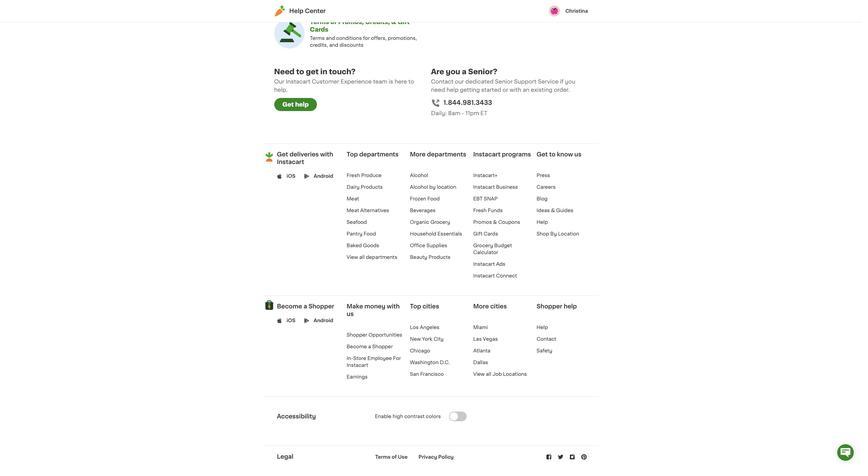 Task type: locate. For each thing, give the bounding box(es) containing it.
help up contact link
[[537, 326, 549, 330]]

view all departments
[[347, 255, 398, 260]]

1 vertical spatial top
[[410, 304, 422, 310]]

0 vertical spatial ios link
[[287, 173, 296, 180]]

los angeles link
[[410, 326, 440, 330]]

help link
[[537, 220, 549, 225], [537, 326, 549, 330]]

funds
[[488, 208, 503, 213]]

seafood
[[347, 220, 367, 225]]

enable high contrast colors
[[375, 415, 441, 420]]

promos & coupons link
[[474, 220, 521, 225]]

help
[[290, 8, 304, 14], [537, 220, 549, 225], [537, 326, 549, 330]]

us for make money with us
[[347, 312, 354, 317]]

food for pantry food
[[364, 232, 376, 237]]

help for get help
[[295, 102, 309, 108]]

more up miami
[[474, 304, 489, 310]]

products down supplies
[[429, 255, 451, 260]]

help for help center
[[290, 8, 304, 14]]

cities up angeles
[[423, 304, 440, 310]]

1 vertical spatial android play store logo image
[[304, 319, 310, 324]]

1 ios app store logo image from the top
[[277, 174, 282, 179]]

1 vertical spatial android link
[[314, 318, 334, 325]]

departments up location
[[427, 152, 467, 158]]

1 horizontal spatial gift
[[474, 232, 483, 237]]

shopper help
[[537, 304, 578, 310]]

0 horizontal spatial cities
[[423, 304, 440, 310]]

with for make money with us
[[387, 304, 400, 310]]

more up the alcohol link
[[410, 152, 426, 158]]

new
[[410, 337, 421, 342]]

0 vertical spatial fresh
[[347, 173, 360, 178]]

1 horizontal spatial top
[[410, 304, 422, 310]]

0 horizontal spatial of
[[331, 19, 337, 25]]

1 vertical spatial you
[[566, 79, 576, 84]]

1 horizontal spatial fresh
[[474, 208, 487, 213]]

fresh produce link
[[347, 173, 382, 178]]

ios app store logo image for become a shopper
[[277, 319, 282, 324]]

for
[[393, 357, 401, 361]]

of left use
[[392, 456, 397, 460]]

2 alcohol from the top
[[410, 185, 429, 190]]

1 horizontal spatial all
[[486, 372, 492, 377]]

android link for get deliveries with instacart
[[314, 173, 334, 180]]

2 ios app store logo image from the top
[[277, 319, 282, 324]]

get up press link
[[537, 152, 548, 158]]

0 vertical spatial ios app store logo image
[[277, 174, 282, 179]]

shopper up become a shopper link
[[347, 333, 368, 338]]

us right know
[[575, 152, 582, 158]]

1 horizontal spatial become
[[347, 345, 367, 350]]

2 instacart shopper app logo image from the top
[[264, 300, 275, 311]]

terms for use
[[376, 456, 391, 460]]

with right deliveries
[[321, 152, 333, 158]]

discounts
[[340, 43, 364, 48]]

android link for become a shopper
[[314, 318, 334, 325]]

2 horizontal spatial with
[[510, 87, 522, 93]]

contact
[[431, 79, 454, 84], [537, 337, 557, 342]]

1 cities from the left
[[423, 304, 440, 310]]

instacart business link
[[474, 185, 518, 190]]

existing
[[531, 87, 553, 93]]

0 vertical spatial all
[[360, 255, 365, 260]]

view down baked
[[347, 255, 358, 260]]

an
[[523, 87, 530, 93]]

terms down center
[[310, 19, 329, 25]]

1 horizontal spatial of
[[392, 456, 397, 460]]

terms
[[310, 19, 329, 25], [310, 36, 325, 41], [376, 456, 391, 460]]

get for get to know us
[[537, 152, 548, 158]]

0 horizontal spatial food
[[364, 232, 376, 237]]

instacart up instacart+
[[474, 152, 501, 158]]

help up shop
[[537, 220, 549, 225]]

0 horizontal spatial grocery
[[431, 220, 451, 225]]

instacart down calculator
[[474, 262, 495, 267]]

promos,
[[339, 19, 364, 25]]

0 vertical spatial and
[[326, 36, 335, 41]]

1 vertical spatial more
[[474, 304, 489, 310]]

shopper up contact link
[[537, 304, 563, 310]]

0 vertical spatial help
[[447, 87, 459, 93]]

2 horizontal spatial to
[[550, 152, 556, 158]]

0 vertical spatial become a shopper
[[277, 304, 335, 310]]

all down baked goods
[[360, 255, 365, 260]]

center
[[305, 8, 326, 14]]

accessibility
[[277, 414, 316, 420]]

ebt
[[474, 197, 483, 202]]

1 android from the top
[[314, 174, 334, 179]]

cards inside the terms of promos, credits, & gift cards terms and conditions for offers, promotions, credits, and discounts
[[310, 27, 329, 32]]

or
[[503, 87, 509, 93]]

instacart down deliveries
[[277, 160, 304, 165]]

instacart image
[[274, 6, 285, 17]]

0 vertical spatial view
[[347, 255, 358, 260]]

meat down meat link
[[347, 208, 359, 213]]

pantry
[[347, 232, 363, 237]]

instacart down need on the left top of page
[[286, 79, 311, 84]]

with right or at the right
[[510, 87, 522, 93]]

job
[[493, 372, 502, 377]]

1 horizontal spatial more
[[474, 304, 489, 310]]

pinterest image
[[581, 454, 588, 461]]

help inside button
[[295, 102, 309, 108]]

gift
[[398, 19, 410, 25], [474, 232, 483, 237]]

2 vertical spatial help
[[564, 304, 578, 310]]

1 vertical spatial instacart shopper app logo image
[[264, 300, 275, 311]]

ios link
[[287, 173, 296, 180], [287, 318, 296, 325]]

1 instacart shopper app logo image from the top
[[264, 152, 275, 163]]

1 vertical spatial help
[[537, 220, 549, 225]]

contact up safety link
[[537, 337, 557, 342]]

frozen food
[[410, 197, 440, 202]]

1 horizontal spatial to
[[409, 79, 415, 84]]

2 vertical spatial terms
[[376, 456, 391, 460]]

you up our on the top right of page
[[446, 68, 461, 76]]

fresh
[[347, 173, 360, 178], [474, 208, 487, 213]]

you right if
[[566, 79, 576, 84]]

1 vertical spatial help
[[295, 102, 309, 108]]

los angeles
[[410, 326, 440, 330]]

0 vertical spatial ios
[[287, 174, 296, 179]]

0 horizontal spatial with
[[321, 152, 333, 158]]

help link up contact link
[[537, 326, 549, 330]]

chicago
[[410, 349, 431, 354]]

las vegas link
[[474, 337, 498, 342]]

products down produce
[[361, 185, 383, 190]]

help inside the 'are you a senior? contact our dedicated senior support service if you need help getting started or with an existing order.'
[[447, 87, 459, 93]]

new york city link
[[410, 337, 444, 342]]

snap
[[484, 197, 498, 202]]

0 horizontal spatial more
[[410, 152, 426, 158]]

alcohol up alcohol by location link
[[410, 173, 429, 178]]

1 horizontal spatial a
[[369, 345, 371, 350]]

1 android link from the top
[[314, 173, 334, 180]]

fresh for fresh funds
[[474, 208, 487, 213]]

contact inside the 'are you a senior? contact our dedicated senior support service if you need help getting started or with an existing order.'
[[431, 79, 454, 84]]

view all job locations
[[474, 372, 527, 377]]

order.
[[554, 87, 570, 93]]

departments for more departments
[[427, 152, 467, 158]]

dairy products link
[[347, 185, 383, 190]]

get inside get deliveries with instacart
[[277, 152, 288, 158]]

0 horizontal spatial products
[[361, 185, 383, 190]]

0 vertical spatial products
[[361, 185, 383, 190]]

and up credits,
[[326, 36, 335, 41]]

in-store employee for instacart link
[[347, 357, 401, 368]]

0 horizontal spatial contact
[[431, 79, 454, 84]]

instacart down 'store'
[[347, 363, 369, 368]]

get for get help
[[283, 102, 294, 108]]

more for more departments
[[410, 152, 426, 158]]

alcohol for the alcohol link
[[410, 173, 429, 178]]

cards
[[310, 27, 329, 32], [484, 232, 499, 237]]

1 vertical spatial products
[[429, 255, 451, 260]]

to for get
[[550, 152, 556, 158]]

2 ios from the top
[[287, 319, 296, 324]]

with for get deliveries with instacart
[[321, 152, 333, 158]]

credits,
[[366, 19, 390, 25]]

1 vertical spatial become
[[347, 345, 367, 350]]

get left deliveries
[[277, 152, 288, 158]]

top up 'los'
[[410, 304, 422, 310]]

all left job
[[486, 372, 492, 377]]

1 vertical spatial all
[[486, 372, 492, 377]]

us
[[575, 152, 582, 158], [347, 312, 354, 317]]

1 vertical spatial alcohol
[[410, 185, 429, 190]]

& down 'funds'
[[494, 220, 497, 225]]

1 vertical spatial help link
[[537, 326, 549, 330]]

business
[[497, 185, 518, 190]]

meat alternatives link
[[347, 208, 389, 213]]

0 vertical spatial us
[[575, 152, 582, 158]]

1 android play store logo image from the top
[[304, 174, 310, 179]]

us down "make"
[[347, 312, 354, 317]]

1 vertical spatial us
[[347, 312, 354, 317]]

1.844.981.3433
[[444, 100, 493, 106]]

1 vertical spatial become a shopper
[[347, 345, 393, 350]]

office supplies
[[410, 244, 448, 248]]

cards down promos & coupons link
[[484, 232, 499, 237]]

view down dallas link
[[474, 372, 485, 377]]

us inside 'make money with us'
[[347, 312, 354, 317]]

1 ios link from the top
[[287, 173, 296, 180]]

0 vertical spatial with
[[510, 87, 522, 93]]

android play store logo image for deliveries
[[304, 174, 310, 179]]

gift up the promotions,
[[398, 19, 410, 25]]

2 ios link from the top
[[287, 318, 296, 325]]

0 vertical spatial alcohol
[[410, 173, 429, 178]]

2 horizontal spatial a
[[462, 68, 467, 76]]

top up the fresh produce link
[[347, 152, 358, 158]]

& right credits,
[[392, 19, 397, 25]]

1 vertical spatial ios
[[287, 319, 296, 324]]

all for departments
[[360, 255, 365, 260]]

1 horizontal spatial view
[[474, 372, 485, 377]]

1 horizontal spatial contact
[[537, 337, 557, 342]]

terms of promos, credits, & gift cards terms and conditions for offers, promotions, credits, and discounts
[[310, 19, 417, 48]]

cards up credits,
[[310, 27, 329, 32]]

daily: 8am - 11pm et
[[431, 111, 488, 116]]

2 android play store logo image from the top
[[304, 319, 310, 324]]

& right ideas
[[552, 208, 555, 213]]

get inside button
[[283, 102, 294, 108]]

1 vertical spatial fresh
[[474, 208, 487, 213]]

1 alcohol from the top
[[410, 173, 429, 178]]

cities for top cities
[[423, 304, 440, 310]]

contact up need
[[431, 79, 454, 84]]

0 vertical spatial &
[[392, 19, 397, 25]]

instacart
[[286, 79, 311, 84], [474, 152, 501, 158], [277, 160, 304, 165], [474, 185, 495, 190], [474, 262, 495, 267], [474, 274, 495, 279], [347, 363, 369, 368]]

meat for meat alternatives
[[347, 208, 359, 213]]

instacart inside get deliveries with instacart
[[277, 160, 304, 165]]

0 vertical spatial food
[[428, 197, 440, 202]]

d.c.
[[440, 361, 450, 366]]

2 meat from the top
[[347, 208, 359, 213]]

to right here
[[409, 79, 415, 84]]

started
[[482, 87, 502, 93]]

grocery budget calculator
[[474, 244, 513, 255]]

departments down goods
[[366, 255, 398, 260]]

fresh down ebt on the top right
[[474, 208, 487, 213]]

shopper up employee at the left of the page
[[373, 345, 393, 350]]

1 meat from the top
[[347, 197, 359, 202]]

get deliveries with instacart
[[277, 152, 333, 165]]

2 vertical spatial help
[[537, 326, 549, 330]]

android for get deliveries with instacart
[[314, 174, 334, 179]]

user avatar image
[[549, 6, 560, 17]]

grocery up household essentials
[[431, 220, 451, 225]]

2 help link from the top
[[537, 326, 549, 330]]

ios app store logo image
[[277, 174, 282, 179], [277, 319, 282, 324]]

0 vertical spatial become
[[277, 304, 302, 310]]

2 android link from the top
[[314, 318, 334, 325]]

0 vertical spatial gift
[[398, 19, 410, 25]]

1 vertical spatial &
[[552, 208, 555, 213]]

with inside get deliveries with instacart
[[321, 152, 333, 158]]

grocery up calculator
[[474, 244, 494, 248]]

0 vertical spatial help
[[290, 8, 304, 14]]

0 horizontal spatial us
[[347, 312, 354, 317]]

help link up shop
[[537, 220, 549, 225]]

8am
[[449, 111, 461, 116]]

alcohol down the alcohol link
[[410, 185, 429, 190]]

1 vertical spatial android
[[314, 319, 334, 324]]

food
[[428, 197, 440, 202], [364, 232, 376, 237]]

get down help. at top left
[[283, 102, 294, 108]]

meat down dairy
[[347, 197, 359, 202]]

of left promos,
[[331, 19, 337, 25]]

0 vertical spatial of
[[331, 19, 337, 25]]

0 vertical spatial terms
[[310, 19, 329, 25]]

shop by location
[[537, 232, 580, 237]]

with right money
[[387, 304, 400, 310]]

meat
[[347, 197, 359, 202], [347, 208, 359, 213]]

francisco
[[421, 372, 444, 377]]

food up goods
[[364, 232, 376, 237]]

of inside the terms of promos, credits, & gift cards terms and conditions for offers, promotions, credits, and discounts
[[331, 19, 337, 25]]

shopper left "make"
[[309, 304, 335, 310]]

1 horizontal spatial grocery
[[474, 244, 494, 248]]

customer
[[312, 79, 340, 84]]

supplies
[[427, 244, 448, 248]]

1 vertical spatial of
[[392, 456, 397, 460]]

location
[[559, 232, 580, 237]]

facebook image
[[546, 454, 553, 461]]

android play store logo image
[[304, 174, 310, 179], [304, 319, 310, 324]]

with
[[510, 87, 522, 93], [321, 152, 333, 158], [387, 304, 400, 310]]

0 vertical spatial grocery
[[431, 220, 451, 225]]

0 horizontal spatial to
[[297, 68, 304, 76]]

instacart inside need to get in touch? our instacart customer experience team is here to help.
[[286, 79, 311, 84]]

terms up credits,
[[310, 36, 325, 41]]

cities down instacart connect link
[[491, 304, 507, 310]]

top cities
[[410, 304, 440, 310]]

1 horizontal spatial us
[[575, 152, 582, 158]]

instacart shopper app logo image
[[264, 152, 275, 163], [264, 300, 275, 311]]

1 horizontal spatial food
[[428, 197, 440, 202]]

to left get
[[297, 68, 304, 76]]

0 vertical spatial top
[[347, 152, 358, 158]]

with inside 'make money with us'
[[387, 304, 400, 310]]

0 horizontal spatial become
[[277, 304, 302, 310]]

1 vertical spatial gift
[[474, 232, 483, 237]]

0 horizontal spatial all
[[360, 255, 365, 260]]

and right credits,
[[330, 43, 339, 48]]

press link
[[537, 173, 551, 178]]

0 horizontal spatial &
[[392, 19, 397, 25]]

make money with us
[[347, 304, 400, 317]]

2 android from the top
[[314, 319, 334, 324]]

0 horizontal spatial top
[[347, 152, 358, 158]]

departments for top departments
[[360, 152, 399, 158]]

1 horizontal spatial products
[[429, 255, 451, 260]]

0 vertical spatial meat
[[347, 197, 359, 202]]

0 vertical spatial more
[[410, 152, 426, 158]]

beauty products
[[410, 255, 451, 260]]

2 cities from the left
[[491, 304, 507, 310]]

fresh up dairy
[[347, 173, 360, 178]]

& for promos & coupons
[[494, 220, 497, 225]]

food down alcohol by location link
[[428, 197, 440, 202]]

ios for get
[[287, 174, 296, 179]]

of for use
[[392, 456, 397, 460]]

to left know
[[550, 152, 556, 158]]

2 vertical spatial with
[[387, 304, 400, 310]]

0 vertical spatial to
[[297, 68, 304, 76]]

washington d.c. link
[[410, 361, 450, 366]]

2 vertical spatial to
[[550, 152, 556, 158]]

here
[[395, 79, 407, 84]]

become a shopper link
[[347, 345, 393, 350]]

and
[[326, 36, 335, 41], [330, 43, 339, 48]]

0 vertical spatial android play store logo image
[[304, 174, 310, 179]]

food for frozen food
[[428, 197, 440, 202]]

0 horizontal spatial fresh
[[347, 173, 360, 178]]

help right instacart image
[[290, 8, 304, 14]]

instacart shopper app logo image for get
[[264, 152, 275, 163]]

gift down promos
[[474, 232, 483, 237]]

baked
[[347, 244, 362, 248]]

2 vertical spatial &
[[494, 220, 497, 225]]

terms left use
[[376, 456, 391, 460]]

1 vertical spatial food
[[364, 232, 376, 237]]

android link
[[314, 173, 334, 180], [314, 318, 334, 325]]

get for get deliveries with instacart
[[277, 152, 288, 158]]

shopper
[[309, 304, 335, 310], [537, 304, 563, 310], [347, 333, 368, 338], [373, 345, 393, 350]]

0 horizontal spatial you
[[446, 68, 461, 76]]

with inside the 'are you a senior? contact our dedicated senior support service if you need help getting started or with an existing order.'
[[510, 87, 522, 93]]

of for promos,
[[331, 19, 337, 25]]

1 horizontal spatial cities
[[491, 304, 507, 310]]

1 vertical spatial grocery
[[474, 244, 494, 248]]

gift cards link
[[474, 232, 499, 237]]

help
[[447, 87, 459, 93], [295, 102, 309, 108], [564, 304, 578, 310]]

departments up produce
[[360, 152, 399, 158]]

earnings
[[347, 375, 368, 380]]

fresh for fresh produce
[[347, 173, 360, 178]]

0 horizontal spatial cards
[[310, 27, 329, 32]]

1 vertical spatial meat
[[347, 208, 359, 213]]

need
[[431, 87, 446, 93]]

all
[[360, 255, 365, 260], [486, 372, 492, 377]]

1 vertical spatial view
[[474, 372, 485, 377]]

1 ios from the top
[[287, 174, 296, 179]]

1 horizontal spatial &
[[494, 220, 497, 225]]



Task type: describe. For each thing, give the bounding box(es) containing it.
san francisco
[[410, 372, 444, 377]]

seafood link
[[347, 220, 367, 225]]

1 help link from the top
[[537, 220, 549, 225]]

1 horizontal spatial become a shopper
[[347, 345, 393, 350]]

gift cards
[[474, 232, 499, 237]]

fresh funds
[[474, 208, 503, 213]]

chicago link
[[410, 349, 431, 354]]

contrast
[[405, 415, 425, 420]]

us for get to know us
[[575, 152, 582, 158]]

get to know us
[[537, 152, 582, 158]]

blog link
[[537, 197, 548, 202]]

christina
[[566, 9, 589, 13]]

products for beauty products
[[429, 255, 451, 260]]

in-store employee for instacart
[[347, 357, 401, 368]]

deliveries
[[290, 152, 319, 158]]

-
[[462, 111, 465, 116]]

view for view all job locations
[[474, 372, 485, 377]]

essentials
[[438, 232, 463, 237]]

alcohol by location
[[410, 185, 457, 190]]

twitter image
[[558, 454, 565, 461]]

0 horizontal spatial become a shopper
[[277, 304, 335, 310]]

1 vertical spatial a
[[304, 304, 307, 310]]

more for more cities
[[474, 304, 489, 310]]

beverages link
[[410, 208, 436, 213]]

location
[[437, 185, 457, 190]]

privacy
[[419, 456, 438, 460]]

ios link for get
[[287, 173, 296, 180]]

top for top cities
[[410, 304, 422, 310]]

san
[[410, 372, 419, 377]]

instacart ads link
[[474, 262, 506, 267]]

are you a senior? contact our dedicated senior support service if you need help getting started or with an existing order.
[[431, 68, 576, 93]]

1 vertical spatial terms
[[310, 36, 325, 41]]

help for shopper help
[[564, 304, 578, 310]]

help center
[[290, 8, 326, 14]]

if
[[560, 79, 564, 84]]

instacart inside in-store employee for instacart
[[347, 363, 369, 368]]

1 vertical spatial and
[[330, 43, 339, 48]]

miami
[[474, 326, 488, 330]]

1 horizontal spatial you
[[566, 79, 576, 84]]

know
[[557, 152, 574, 158]]

frozen
[[410, 197, 427, 202]]

android play store logo image for a
[[304, 319, 310, 324]]

to for need
[[297, 68, 304, 76]]

alcohol by location link
[[410, 185, 457, 190]]

atlanta
[[474, 349, 491, 354]]

household essentials
[[410, 232, 463, 237]]

atlanta link
[[474, 349, 491, 354]]

san francisco link
[[410, 372, 444, 377]]

ideas & guides
[[537, 208, 574, 213]]

vegas
[[483, 337, 498, 342]]

ios app store logo image for get deliveries with instacart
[[277, 174, 282, 179]]

getting
[[460, 87, 480, 93]]

& inside the terms of promos, credits, & gift cards terms and conditions for offers, promotions, credits, and discounts
[[392, 19, 397, 25]]

meat link
[[347, 197, 359, 202]]

view all departments link
[[347, 255, 398, 260]]

need
[[274, 68, 295, 76]]

produce
[[362, 173, 382, 178]]

service
[[538, 79, 559, 84]]

products for dairy products
[[361, 185, 383, 190]]

los
[[410, 326, 419, 330]]

earnings link
[[347, 375, 368, 380]]

frozen food link
[[410, 197, 440, 202]]

employee
[[368, 357, 392, 361]]

washington
[[410, 361, 439, 366]]

store
[[354, 357, 367, 361]]

locations
[[504, 372, 527, 377]]

all for job
[[486, 372, 492, 377]]

senior?
[[469, 68, 498, 76]]

ads
[[497, 262, 506, 267]]

las
[[474, 337, 482, 342]]

organic grocery
[[410, 220, 451, 225]]

android for become a shopper
[[314, 319, 334, 324]]

terms for promos,
[[310, 19, 329, 25]]

ios for become
[[287, 319, 296, 324]]

get help button
[[274, 98, 317, 111]]

meat for meat link
[[347, 197, 359, 202]]

beauty products link
[[410, 255, 451, 260]]

a inside the 'are you a senior? contact our dedicated senior support service if you need help getting started or with an existing order.'
[[462, 68, 467, 76]]

instagram image
[[569, 454, 576, 461]]

get help
[[283, 102, 309, 108]]

more cities
[[474, 304, 507, 310]]

fresh produce
[[347, 173, 382, 178]]

budget
[[495, 244, 513, 248]]

view for view all departments
[[347, 255, 358, 260]]

dallas link
[[474, 361, 489, 366]]

las vegas
[[474, 337, 498, 342]]

organic
[[410, 220, 430, 225]]

get
[[306, 68, 319, 76]]

enable
[[375, 415, 392, 420]]

instacart+
[[474, 173, 498, 178]]

& for ideas & guides
[[552, 208, 555, 213]]

instacart shopper app logo image for become
[[264, 300, 275, 311]]

1 horizontal spatial cards
[[484, 232, 499, 237]]

grocery budget calculator link
[[474, 244, 513, 255]]

grocery inside grocery budget calculator
[[474, 244, 494, 248]]

conditions
[[337, 36, 362, 41]]

cities for more cities
[[491, 304, 507, 310]]

help for first the help link from the top
[[537, 220, 549, 225]]

terms of use
[[376, 456, 408, 460]]

blog
[[537, 197, 548, 202]]

1 vertical spatial contact
[[537, 337, 557, 342]]

goods
[[363, 244, 380, 248]]

office
[[410, 244, 426, 248]]

fresh funds link
[[474, 208, 503, 213]]

alcohol for alcohol by location
[[410, 185, 429, 190]]

instacart down the instacart ads link
[[474, 274, 495, 279]]

opportunities
[[369, 333, 403, 338]]

promos & coupons
[[474, 220, 521, 225]]

gift inside the terms of promos, credits, & gift cards terms and conditions for offers, promotions, credits, and discounts
[[398, 19, 410, 25]]

angeles
[[420, 326, 440, 330]]

instacart programs
[[474, 152, 532, 158]]

ios link for become
[[287, 318, 296, 325]]

instacart down instacart+ link
[[474, 185, 495, 190]]

instacart connect
[[474, 274, 518, 279]]

washington d.c.
[[410, 361, 450, 366]]

press
[[537, 173, 551, 178]]

city
[[434, 337, 444, 342]]

help for second the help link from the top
[[537, 326, 549, 330]]

policy
[[439, 456, 454, 460]]

organic grocery link
[[410, 220, 451, 225]]

instacart ads
[[474, 262, 506, 267]]

instacart connect link
[[474, 274, 518, 279]]

top for top departments
[[347, 152, 358, 158]]



Task type: vqa. For each thing, say whether or not it's contained in the screenshot.
THE 'VITAMIN E'
no



